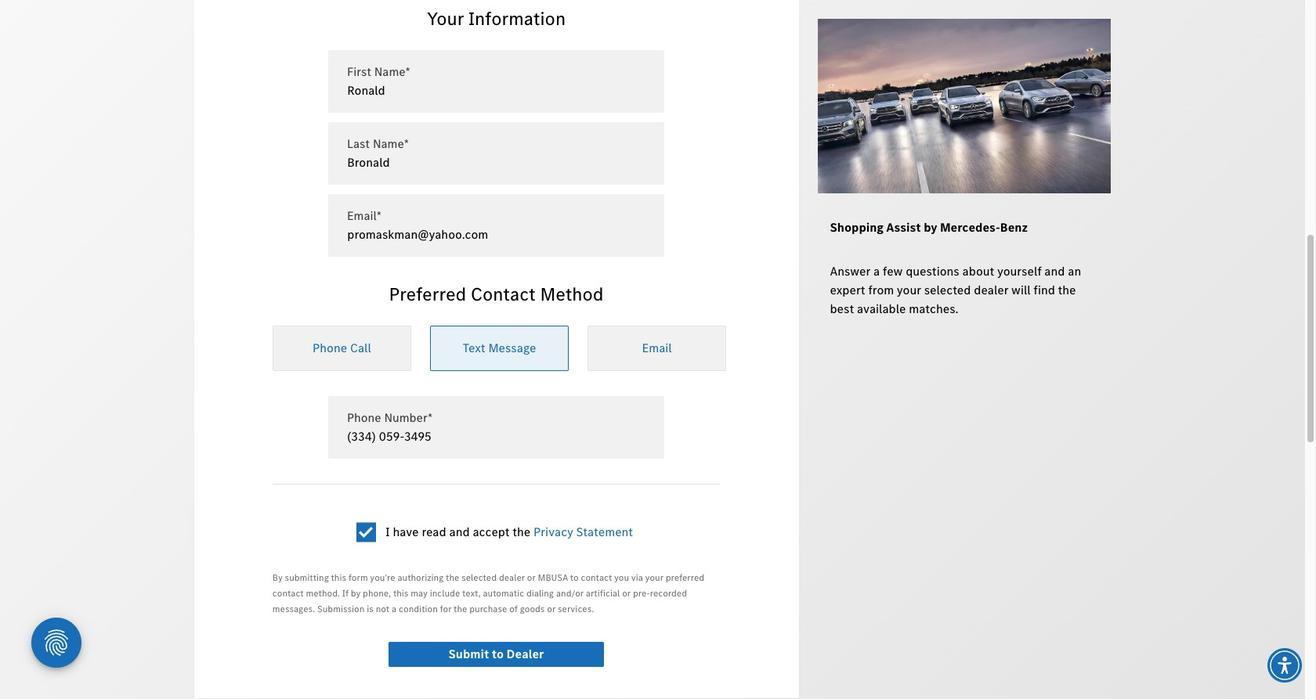 Task type: vqa. For each thing, say whether or not it's contained in the screenshot.
Last Name
yes



Task type: locate. For each thing, give the bounding box(es) containing it.
automatic
[[483, 588, 524, 601]]

open privacy settings image
[[31, 618, 82, 668]]

0 vertical spatial this
[[331, 572, 346, 585]]

0 vertical spatial email
[[347, 208, 377, 224]]

or up dialing
[[527, 572, 536, 585]]

contact
[[581, 572, 612, 585], [273, 588, 304, 601]]

name
[[375, 64, 406, 80], [373, 136, 404, 152]]

benz
[[1001, 220, 1028, 236]]

phone left call
[[313, 340, 347, 357]]

0 vertical spatial name
[[375, 64, 406, 80]]

to up and/or
[[570, 572, 579, 585]]

1 horizontal spatial selected
[[925, 282, 971, 299]]

accept
[[473, 524, 510, 541]]

expert
[[830, 282, 866, 299]]

0 horizontal spatial your
[[645, 572, 664, 585]]

name for first name
[[375, 64, 406, 80]]

yourself
[[998, 263, 1042, 280]]

goods
[[520, 604, 545, 616]]

phone left number
[[347, 410, 382, 426]]

name right last
[[373, 136, 404, 152]]

by right if
[[351, 588, 361, 601]]

1 vertical spatial selected
[[462, 572, 497, 585]]

dealer up automatic
[[499, 572, 525, 585]]

0 vertical spatial phone
[[313, 340, 347, 357]]

the inside answer a few questions about yourself and an expert from your selected dealer will find the best available matches.
[[1058, 282, 1076, 299]]

0 vertical spatial a
[[874, 263, 880, 280]]

or
[[527, 572, 536, 585], [622, 588, 631, 601], [547, 604, 556, 616]]

submit to dealer button
[[389, 643, 604, 668]]

1 vertical spatial name
[[373, 136, 404, 152]]

preferred contact method
[[389, 282, 604, 308]]

text,
[[462, 588, 481, 601]]

from
[[869, 282, 894, 299]]

submitting
[[285, 572, 329, 585]]

method.
[[306, 588, 340, 601]]

0 horizontal spatial selected
[[462, 572, 497, 585]]

phone for phone call
[[313, 340, 347, 357]]

the down an
[[1058, 282, 1076, 299]]

submit
[[449, 647, 489, 663]]

your inside by submitting this form you're authorizing the selected dealer or mbusa to contact you via your preferred contact method. if by phone, this may include text, automatic dialing and/or artificial or pre-recorded messages. submission is not a condition for the purchase of goods or services.
[[645, 572, 664, 585]]

1 horizontal spatial a
[[874, 263, 880, 280]]

0 vertical spatial or
[[527, 572, 536, 585]]

contact up artificial
[[581, 572, 612, 585]]

your right "via"
[[645, 572, 664, 585]]

0 horizontal spatial dealer
[[499, 572, 525, 585]]

selected up 'matches.'
[[925, 282, 971, 299]]

selected
[[925, 282, 971, 299], [462, 572, 497, 585]]

to left dealer
[[492, 647, 504, 663]]

have
[[393, 524, 419, 541]]

i have read and accept the privacy statement
[[385, 524, 633, 541]]

via
[[631, 572, 643, 585]]

2 horizontal spatial or
[[622, 588, 631, 601]]

recorded
[[650, 588, 687, 601]]

1 horizontal spatial to
[[570, 572, 579, 585]]

by inside by submitting this form you're authorizing the selected dealer or mbusa to contact you via your preferred contact method. if by phone, this may include text, automatic dialing and/or artificial or pre-recorded messages. submission is not a condition for the purchase of goods or services.
[[351, 588, 361, 601]]

this up if
[[331, 572, 346, 585]]

0 vertical spatial by
[[924, 220, 938, 236]]

0 horizontal spatial and
[[449, 524, 470, 541]]

this
[[331, 572, 346, 585], [393, 588, 409, 601]]

1 vertical spatial your
[[645, 572, 664, 585]]

your
[[897, 282, 921, 299], [645, 572, 664, 585]]

1 horizontal spatial dealer
[[974, 282, 1009, 299]]

preferred
[[666, 572, 705, 585]]

1 horizontal spatial email
[[642, 340, 672, 357]]

and right the read
[[449, 524, 470, 541]]

1 horizontal spatial and
[[1045, 263, 1065, 280]]

a inside answer a few questions about yourself and an expert from your selected dealer will find the best available matches.
[[874, 263, 880, 280]]

1 horizontal spatial your
[[897, 282, 921, 299]]

your inside answer a few questions about yourself and an expert from your selected dealer will find the best available matches.
[[897, 282, 921, 299]]

1 vertical spatial contact
[[273, 588, 304, 601]]

0 horizontal spatial this
[[331, 572, 346, 585]]

and
[[1045, 263, 1065, 280], [449, 524, 470, 541]]

your down few in the top of the page
[[897, 282, 921, 299]]

is
[[367, 604, 374, 616]]

shopping assist brand info image
[[818, 19, 1111, 194]]

selected up text,
[[462, 572, 497, 585]]

shopping assist by mercedes-benz
[[830, 220, 1028, 236]]

1 vertical spatial a
[[392, 604, 397, 616]]

by
[[924, 220, 938, 236], [351, 588, 361, 601]]

1 vertical spatial to
[[492, 647, 504, 663]]

your information
[[427, 7, 566, 32]]

number
[[385, 410, 428, 426]]

statement
[[576, 524, 633, 541]]

you're
[[370, 572, 395, 585]]

contact up messages.
[[273, 588, 304, 601]]

dealer down about
[[974, 282, 1009, 299]]

or left pre- at the bottom of the page
[[622, 588, 631, 601]]

dealer
[[974, 282, 1009, 299], [499, 572, 525, 585]]

or right goods
[[547, 604, 556, 616]]

available
[[857, 301, 906, 318]]

the
[[1058, 282, 1076, 299], [513, 524, 531, 541], [446, 572, 459, 585], [454, 604, 467, 616]]

a inside by submitting this form you're authorizing the selected dealer or mbusa to contact you via your preferred contact method. if by phone, this may include text, automatic dialing and/or artificial or pre-recorded messages. submission is not a condition for the purchase of goods or services.
[[392, 604, 397, 616]]

1 vertical spatial dealer
[[499, 572, 525, 585]]

submit to dealer
[[449, 647, 544, 663]]

0 horizontal spatial a
[[392, 604, 397, 616]]

message
[[489, 340, 536, 357]]

phone call
[[313, 340, 371, 357]]

dealer inside answer a few questions about yourself and an expert from your selected dealer will find the best available matches.
[[974, 282, 1009, 299]]

read
[[422, 524, 446, 541]]

0 vertical spatial selected
[[925, 282, 971, 299]]

1 horizontal spatial contact
[[581, 572, 612, 585]]

phone,
[[363, 588, 391, 601]]

0 vertical spatial to
[[570, 572, 579, 585]]

phone
[[313, 340, 347, 357], [347, 410, 382, 426]]

best
[[830, 301, 854, 318]]

if
[[342, 588, 349, 601]]

0 horizontal spatial email
[[347, 208, 377, 224]]

1 vertical spatial by
[[351, 588, 361, 601]]

privacy
[[534, 524, 573, 541]]

name right first
[[375, 64, 406, 80]]

0 horizontal spatial by
[[351, 588, 361, 601]]

selected inside answer a few questions about yourself and an expert from your selected dealer will find the best available matches.
[[925, 282, 971, 299]]

0 vertical spatial and
[[1045, 263, 1065, 280]]

0 vertical spatial dealer
[[974, 282, 1009, 299]]

this left may
[[393, 588, 409, 601]]

a left few in the top of the page
[[874, 263, 880, 280]]

name for last name
[[373, 136, 404, 152]]

services.
[[558, 604, 594, 616]]

1 vertical spatial phone
[[347, 410, 382, 426]]

email
[[347, 208, 377, 224], [642, 340, 672, 357]]

a right the not
[[392, 604, 397, 616]]

assist
[[887, 220, 921, 236]]

authorizing
[[398, 572, 444, 585]]

a
[[874, 263, 880, 280], [392, 604, 397, 616]]

0 vertical spatial contact
[[581, 572, 612, 585]]

by submitting this form you're authorizing the selected dealer or mbusa to contact you via your preferred contact method. if by phone, this may include text, automatic dialing and/or artificial or pre-recorded messages. submission is not a condition for the purchase of goods or services.
[[273, 572, 705, 616]]

1 horizontal spatial this
[[393, 588, 409, 601]]

1 horizontal spatial or
[[547, 604, 556, 616]]

by right assist
[[924, 220, 938, 236]]

0 vertical spatial your
[[897, 282, 921, 299]]

condition
[[399, 604, 438, 616]]

your
[[427, 7, 464, 32]]

Email text field
[[347, 226, 646, 245]]

matches.
[[909, 301, 959, 318]]

0 horizontal spatial to
[[492, 647, 504, 663]]

and left an
[[1045, 263, 1065, 280]]

for
[[440, 604, 452, 616]]

to
[[570, 572, 579, 585], [492, 647, 504, 663]]



Task type: describe. For each thing, give the bounding box(es) containing it.
you
[[614, 572, 629, 585]]

1 vertical spatial this
[[393, 588, 409, 601]]

phone for phone number
[[347, 410, 382, 426]]

an
[[1068, 263, 1082, 280]]

text
[[463, 340, 486, 357]]

submission
[[317, 604, 365, 616]]

mbusa
[[538, 572, 568, 585]]

pre-
[[633, 588, 650, 601]]

answer a few questions about yourself and an expert from your selected dealer will find the best available matches.
[[830, 263, 1082, 318]]

First Name text field
[[347, 82, 646, 101]]

by
[[273, 572, 283, 585]]

0 horizontal spatial or
[[527, 572, 536, 585]]

i
[[385, 524, 390, 541]]

of
[[510, 604, 518, 616]]

1 vertical spatial or
[[622, 588, 631, 601]]

artificial
[[586, 588, 620, 601]]

not
[[376, 604, 390, 616]]

first
[[347, 64, 372, 80]]

last
[[347, 136, 370, 152]]

last name
[[347, 136, 404, 152]]

information
[[469, 7, 566, 32]]

privacy statement link
[[534, 524, 633, 541]]

form
[[349, 572, 368, 585]]

will
[[1012, 282, 1031, 299]]

and/or
[[556, 588, 584, 601]]

1 horizontal spatial by
[[924, 220, 938, 236]]

contact
[[471, 282, 536, 308]]

Last Name text field
[[347, 154, 646, 173]]

the right 'accept'
[[513, 524, 531, 541]]

2 vertical spatial or
[[547, 604, 556, 616]]

find
[[1034, 282, 1056, 299]]

and inside answer a few questions about yourself and an expert from your selected dealer will find the best available matches.
[[1045, 263, 1065, 280]]

mercedes-
[[940, 220, 1001, 236]]

include
[[430, 588, 460, 601]]

to inside 'button'
[[492, 647, 504, 663]]

preferred
[[389, 282, 466, 308]]

to inside by submitting this form you're authorizing the selected dealer or mbusa to contact you via your preferred contact method. if by phone, this may include text, automatic dialing and/or artificial or pre-recorded messages. submission is not a condition for the purchase of goods or services.
[[570, 572, 579, 585]]

method
[[540, 282, 604, 308]]

text message
[[463, 340, 536, 357]]

purchase
[[470, 604, 507, 616]]

Phone Number telephone field
[[347, 428, 646, 447]]

shopping
[[830, 220, 884, 236]]

the right for
[[454, 604, 467, 616]]

1 vertical spatial email
[[642, 340, 672, 357]]

may
[[411, 588, 428, 601]]

answer
[[830, 263, 871, 280]]

dealer
[[507, 647, 544, 663]]

0 horizontal spatial contact
[[273, 588, 304, 601]]

dealer inside by submitting this form you're authorizing the selected dealer or mbusa to contact you via your preferred contact method. if by phone, this may include text, automatic dialing and/or artificial or pre-recorded messages. submission is not a condition for the purchase of goods or services.
[[499, 572, 525, 585]]

phone number
[[347, 410, 428, 426]]

selected inside by submitting this form you're authorizing the selected dealer or mbusa to contact you via your preferred contact method. if by phone, this may include text, automatic dialing and/or artificial or pre-recorded messages. submission is not a condition for the purchase of goods or services.
[[462, 572, 497, 585]]

1 vertical spatial and
[[449, 524, 470, 541]]

dialing
[[527, 588, 554, 601]]

the up include
[[446, 572, 459, 585]]

messages.
[[273, 604, 315, 616]]

few
[[883, 263, 903, 280]]

call
[[350, 340, 371, 357]]

first name
[[347, 64, 406, 80]]

about
[[963, 263, 995, 280]]

questions
[[906, 263, 960, 280]]



